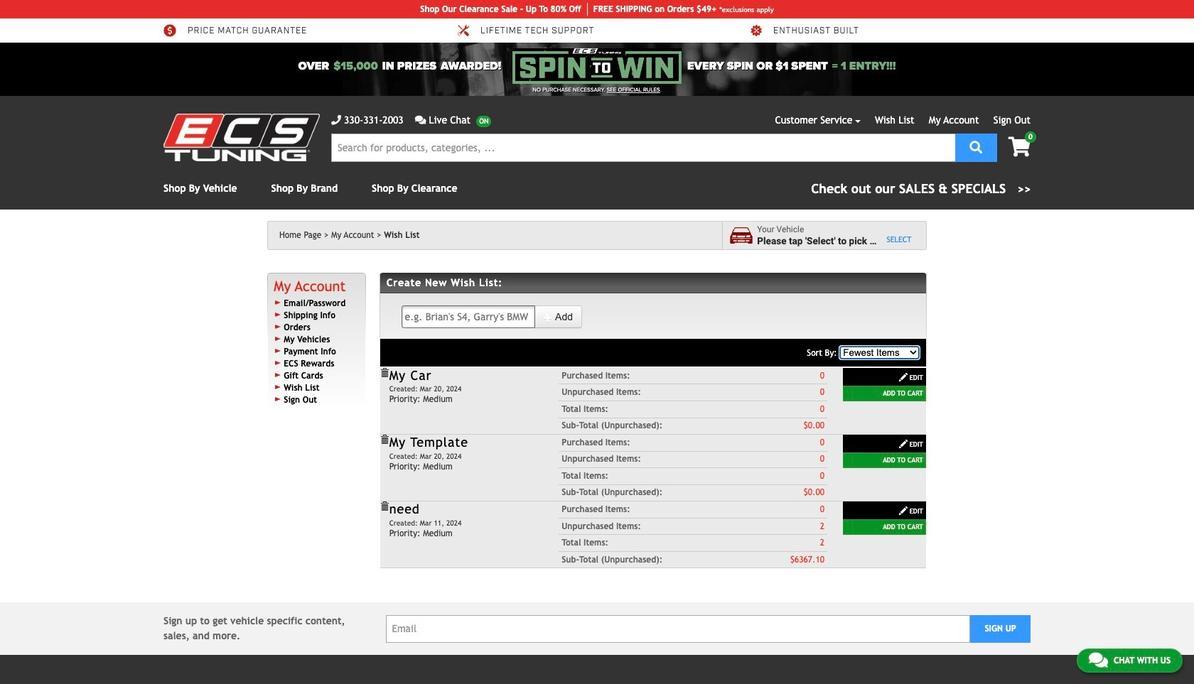 Task type: vqa. For each thing, say whether or not it's contained in the screenshot.
first Delete icon from the top
yes



Task type: describe. For each thing, give the bounding box(es) containing it.
delete image for 2nd white image from the top of the page
[[380, 502, 390, 512]]

0 horizontal spatial comments image
[[415, 115, 426, 125]]

1 vertical spatial comments image
[[1090, 652, 1109, 669]]

Email email field
[[386, 616, 971, 644]]

delete image for rightmost white icon
[[380, 368, 390, 378]]

phone image
[[331, 115, 341, 125]]

1 horizontal spatial white image
[[899, 373, 909, 383]]

ecs tuning image
[[164, 114, 320, 161]]

search image
[[970, 140, 983, 153]]



Task type: locate. For each thing, give the bounding box(es) containing it.
0 horizontal spatial white image
[[543, 313, 553, 323]]

1 horizontal spatial comments image
[[1090, 652, 1109, 669]]

1 vertical spatial white image
[[899, 507, 909, 516]]

ecs tuning 'spin to win' contest logo image
[[513, 48, 682, 84]]

delete image down delete icon
[[380, 502, 390, 512]]

comments image
[[415, 115, 426, 125], [1090, 652, 1109, 669]]

delete image
[[380, 368, 390, 378], [380, 502, 390, 512]]

1 delete image from the top
[[380, 368, 390, 378]]

1 white image from the top
[[899, 440, 909, 450]]

0 vertical spatial white image
[[543, 313, 553, 323]]

delete image
[[380, 435, 390, 445]]

0 vertical spatial delete image
[[380, 368, 390, 378]]

white image
[[899, 440, 909, 450], [899, 507, 909, 516]]

1 vertical spatial delete image
[[380, 502, 390, 512]]

delete image up delete icon
[[380, 368, 390, 378]]

Search text field
[[331, 134, 956, 162]]

white image
[[543, 313, 553, 323], [899, 373, 909, 383]]

2 delete image from the top
[[380, 502, 390, 512]]

0 vertical spatial white image
[[899, 440, 909, 450]]

0 vertical spatial comments image
[[415, 115, 426, 125]]

2 white image from the top
[[899, 507, 909, 516]]

e.g. Brian's S4, Garry's BMW E92...etc text field
[[401, 306, 535, 329]]

1 vertical spatial white image
[[899, 373, 909, 383]]



